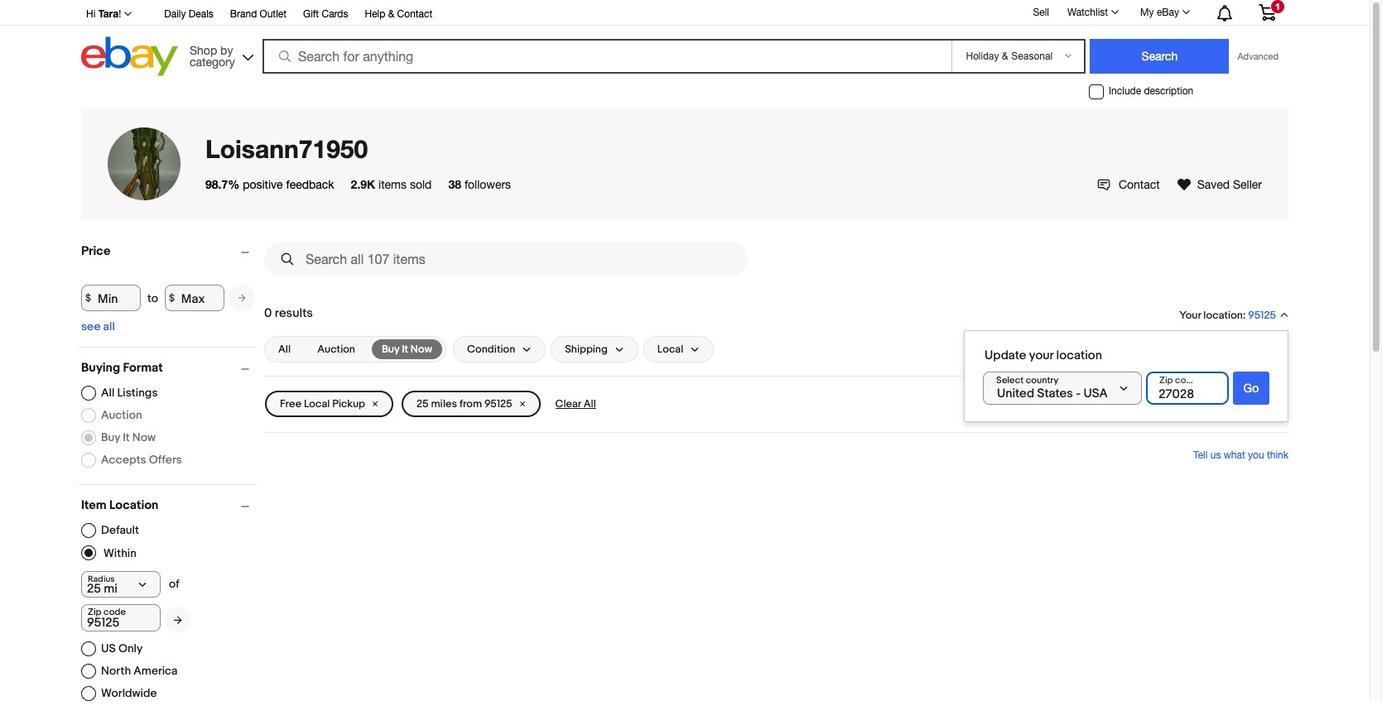 Task type: locate. For each thing, give the bounding box(es) containing it.
it
[[402, 343, 408, 356], [123, 431, 130, 445]]

1 vertical spatial 95125
[[484, 398, 512, 411]]

from
[[460, 398, 482, 411]]

95125 right the :
[[1248, 309, 1276, 322]]

all for all
[[278, 343, 291, 356]]

0 vertical spatial 95125
[[1248, 309, 1276, 322]]

all listings link
[[81, 386, 158, 401]]

now
[[411, 343, 432, 356], [132, 431, 156, 445]]

buy it now
[[382, 343, 432, 356], [101, 431, 156, 445]]

advanced
[[1238, 51, 1279, 61]]

banner containing sell
[[81, 0, 1289, 80]]

items
[[379, 178, 407, 191]]

your location : 95125
[[1180, 309, 1276, 322]]

tell us what you think
[[1194, 450, 1289, 461]]

0 horizontal spatial now
[[132, 431, 156, 445]]

now up accepts offers
[[132, 431, 156, 445]]

item
[[81, 498, 106, 514]]

it right the auction link
[[402, 343, 408, 356]]

us only
[[101, 642, 143, 656]]

local
[[304, 398, 330, 411]]

pickup
[[332, 398, 365, 411]]

include
[[1109, 85, 1141, 97]]

1 vertical spatial buy it now
[[101, 431, 156, 445]]

0
[[264, 306, 272, 321]]

0 vertical spatial auction
[[317, 343, 355, 356]]

contact right &
[[397, 8, 433, 20]]

gift cards
[[303, 8, 348, 20]]

deals
[[189, 8, 214, 20]]

1 horizontal spatial location
[[1204, 309, 1243, 322]]

0 horizontal spatial $
[[85, 292, 91, 304]]

2 $ from the left
[[169, 292, 175, 304]]

$
[[85, 292, 91, 304], [169, 292, 175, 304]]

buy up accepts
[[101, 431, 120, 445]]

0 vertical spatial contact
[[397, 8, 433, 20]]

0 vertical spatial buy it now
[[382, 343, 432, 356]]

95125 inside the 25 miles from 95125 link
[[484, 398, 512, 411]]

you
[[1248, 450, 1264, 461]]

buy it now inside main content
[[382, 343, 432, 356]]

0 vertical spatial now
[[411, 343, 432, 356]]

buy it now link
[[372, 340, 442, 359]]

offers
[[149, 453, 182, 467]]

None text field
[[81, 605, 161, 632]]

north
[[101, 664, 131, 678]]

95125 right from
[[484, 398, 512, 411]]

1 horizontal spatial buy it now
[[382, 343, 432, 356]]

contact
[[397, 8, 433, 20], [1119, 178, 1160, 191]]

$ right the to
[[169, 292, 175, 304]]

loisann71950 image
[[108, 128, 181, 200]]

1 horizontal spatial buy
[[382, 343, 399, 356]]

$ up see
[[85, 292, 91, 304]]

all inside all listings link
[[101, 386, 115, 400]]

outlet
[[260, 8, 287, 20]]

free
[[280, 398, 302, 411]]

0 vertical spatial location
[[1204, 309, 1243, 322]]

now inside buy it now text box
[[411, 343, 432, 356]]

tell
[[1194, 450, 1208, 461]]

1 vertical spatial buy
[[101, 431, 120, 445]]

0 horizontal spatial 95125
[[484, 398, 512, 411]]

95125 inside your location : 95125
[[1248, 309, 1276, 322]]

contact inside account navigation
[[397, 8, 433, 20]]

format
[[123, 360, 163, 376]]

buy
[[382, 343, 399, 356], [101, 431, 120, 445]]

followers
[[465, 178, 511, 191]]

0 vertical spatial buy
[[382, 343, 399, 356]]

0 horizontal spatial auction
[[101, 408, 142, 422]]

my
[[1141, 7, 1154, 18]]

1 horizontal spatial auction
[[317, 343, 355, 356]]

location
[[1204, 309, 1243, 322], [1056, 348, 1102, 364]]

banner
[[81, 0, 1289, 80]]

38
[[448, 177, 461, 191]]

clear all link
[[549, 391, 603, 417]]

sell
[[1033, 6, 1049, 18]]

all inside all link
[[278, 343, 291, 356]]

0 horizontal spatial location
[[1056, 348, 1102, 364]]

1 horizontal spatial it
[[402, 343, 408, 356]]

worldwide
[[101, 687, 157, 701]]

loisann71950 link
[[205, 134, 368, 164]]

buy it now up 25
[[382, 343, 432, 356]]

1 horizontal spatial $
[[169, 292, 175, 304]]

us only link
[[81, 642, 143, 657]]

price
[[81, 243, 111, 259]]

what
[[1224, 450, 1245, 461]]

it up accepts
[[123, 431, 130, 445]]

auction right all link
[[317, 343, 355, 356]]

clear
[[555, 398, 581, 411]]

sold
[[410, 178, 432, 191]]

1 horizontal spatial 95125
[[1248, 309, 1276, 322]]

sell link
[[1026, 6, 1057, 18]]

north america
[[101, 664, 178, 678]]

it inside text box
[[402, 343, 408, 356]]

buy it now up accepts
[[101, 431, 156, 445]]

main content
[[264, 236, 1289, 491]]

1 $ from the left
[[85, 292, 91, 304]]

0 horizontal spatial all
[[101, 386, 115, 400]]

25 miles from 95125 link
[[402, 391, 541, 417]]

auction link
[[307, 340, 365, 359]]

help & contact
[[365, 8, 433, 20]]

all down buying
[[101, 386, 115, 400]]

all down 0 results
[[278, 343, 291, 356]]

accepts
[[101, 453, 146, 467]]

america
[[134, 664, 178, 678]]

95125 for your location : 95125
[[1248, 309, 1276, 322]]

your shopping cart contains 1 item image
[[1258, 4, 1277, 21]]

1 horizontal spatial all
[[278, 343, 291, 356]]

:
[[1243, 309, 1246, 322]]

clear all
[[555, 398, 596, 411]]

seller
[[1233, 178, 1262, 191]]

all link
[[268, 340, 301, 359]]

saved seller
[[1197, 178, 1262, 191]]

0 vertical spatial it
[[402, 343, 408, 356]]

contact left saved
[[1119, 178, 1160, 191]]

25
[[417, 398, 429, 411]]

now up 25
[[411, 343, 432, 356]]

0 horizontal spatial contact
[[397, 8, 433, 20]]

update your location
[[985, 348, 1102, 364]]

all
[[103, 320, 115, 334]]

main content containing 0 results
[[264, 236, 1289, 491]]

1 horizontal spatial contact
[[1119, 178, 1160, 191]]

all right clear
[[584, 398, 596, 411]]

item location
[[81, 498, 159, 514]]

2 horizontal spatial all
[[584, 398, 596, 411]]

all
[[278, 343, 291, 356], [101, 386, 115, 400], [584, 398, 596, 411]]

buy right the auction link
[[382, 343, 399, 356]]

1 horizontal spatial now
[[411, 343, 432, 356]]

auction down all listings link
[[101, 408, 142, 422]]

0 horizontal spatial it
[[123, 431, 130, 445]]

brand outlet link
[[230, 6, 287, 24]]

95125
[[1248, 309, 1276, 322], [484, 398, 512, 411]]

watchlist
[[1068, 7, 1108, 18]]

None submit
[[1090, 39, 1229, 74], [1233, 372, 1270, 405], [1090, 39, 1229, 74], [1233, 372, 1270, 405]]

2.9k
[[351, 177, 375, 191]]

0 horizontal spatial buy it now
[[101, 431, 156, 445]]



Task type: describe. For each thing, give the bounding box(es) containing it.
38 followers
[[448, 177, 511, 191]]

daily deals link
[[164, 6, 214, 24]]

1 vertical spatial it
[[123, 431, 130, 445]]

brand
[[230, 8, 257, 20]]

price button
[[81, 243, 257, 259]]

help & contact link
[[365, 6, 433, 24]]

description
[[1144, 85, 1194, 97]]

1 vertical spatial auction
[[101, 408, 142, 422]]

saved seller button
[[1177, 176, 1262, 193]]

north america link
[[81, 664, 178, 679]]

location inside your location : 95125
[[1204, 309, 1243, 322]]

watchlist link
[[1058, 2, 1126, 22]]

Maximum Value in $ text field
[[165, 285, 224, 311]]

95125 for 25 miles from 95125
[[484, 398, 512, 411]]

of
[[169, 577, 180, 591]]

98.7% positive feedback
[[205, 177, 334, 191]]

account navigation
[[81, 0, 1289, 26]]

cards
[[322, 8, 348, 20]]

think
[[1267, 450, 1289, 461]]

default
[[101, 523, 139, 538]]

buy inside text box
[[382, 343, 399, 356]]

us
[[1211, 450, 1221, 461]]

1 vertical spatial contact
[[1119, 178, 1160, 191]]

my ebay
[[1141, 7, 1179, 18]]

listings
[[117, 386, 158, 400]]

auction inside main content
[[317, 343, 355, 356]]

1 vertical spatial location
[[1056, 348, 1102, 364]]

Buy It Now selected text field
[[382, 342, 432, 357]]

2.9k items sold
[[351, 177, 432, 191]]

us
[[101, 642, 116, 656]]

brand outlet
[[230, 8, 287, 20]]

contact link
[[1097, 178, 1160, 191]]

location
[[109, 498, 159, 514]]

positive
[[243, 178, 283, 191]]

see all
[[81, 320, 115, 334]]

feedback
[[286, 178, 334, 191]]

your
[[1029, 348, 1054, 364]]

25 miles from 95125
[[417, 398, 512, 411]]

98.7%
[[205, 177, 240, 191]]

gift cards link
[[303, 6, 348, 24]]

help
[[365, 8, 385, 20]]

worldwide link
[[81, 687, 157, 702]]

0 results
[[264, 306, 313, 321]]

buying
[[81, 360, 120, 376]]

free local pickup link
[[265, 391, 393, 417]]

apply within filter image
[[174, 615, 182, 626]]

saved
[[1197, 178, 1230, 191]]

1 vertical spatial now
[[132, 431, 156, 445]]

0 horizontal spatial buy
[[101, 431, 120, 445]]

only
[[118, 642, 143, 656]]

Search all 107 items field
[[264, 243, 748, 276]]

miles
[[431, 398, 457, 411]]

all listings
[[101, 386, 158, 400]]

daily
[[164, 8, 186, 20]]

see
[[81, 320, 101, 334]]

tell us what you think link
[[1194, 450, 1289, 461]]

$ for maximum value in $ 'text box'
[[169, 292, 175, 304]]

my ebay link
[[1131, 2, 1198, 22]]

item location button
[[81, 498, 257, 514]]

daily deals
[[164, 8, 214, 20]]

buying format
[[81, 360, 163, 376]]

$ for minimum value in $ text field in the top of the page
[[85, 292, 91, 304]]

your
[[1180, 309, 1201, 322]]

default link
[[81, 523, 139, 538]]

include description
[[1109, 85, 1194, 97]]

within
[[104, 546, 137, 560]]

all for all listings
[[101, 386, 115, 400]]

Minimum Value in $ text field
[[81, 285, 141, 311]]

accepts offers
[[101, 453, 182, 467]]

see all button
[[81, 320, 115, 334]]

all inside clear all link
[[584, 398, 596, 411]]

Zip code text field
[[1146, 372, 1229, 405]]

results
[[275, 306, 313, 321]]

gift
[[303, 8, 319, 20]]

&
[[388, 8, 394, 20]]

loisann71950
[[205, 134, 368, 164]]

buying format button
[[81, 360, 257, 376]]

free local pickup
[[280, 398, 365, 411]]

update
[[985, 348, 1027, 364]]



Task type: vqa. For each thing, say whether or not it's contained in the screenshot.
Search for anything text box
no



